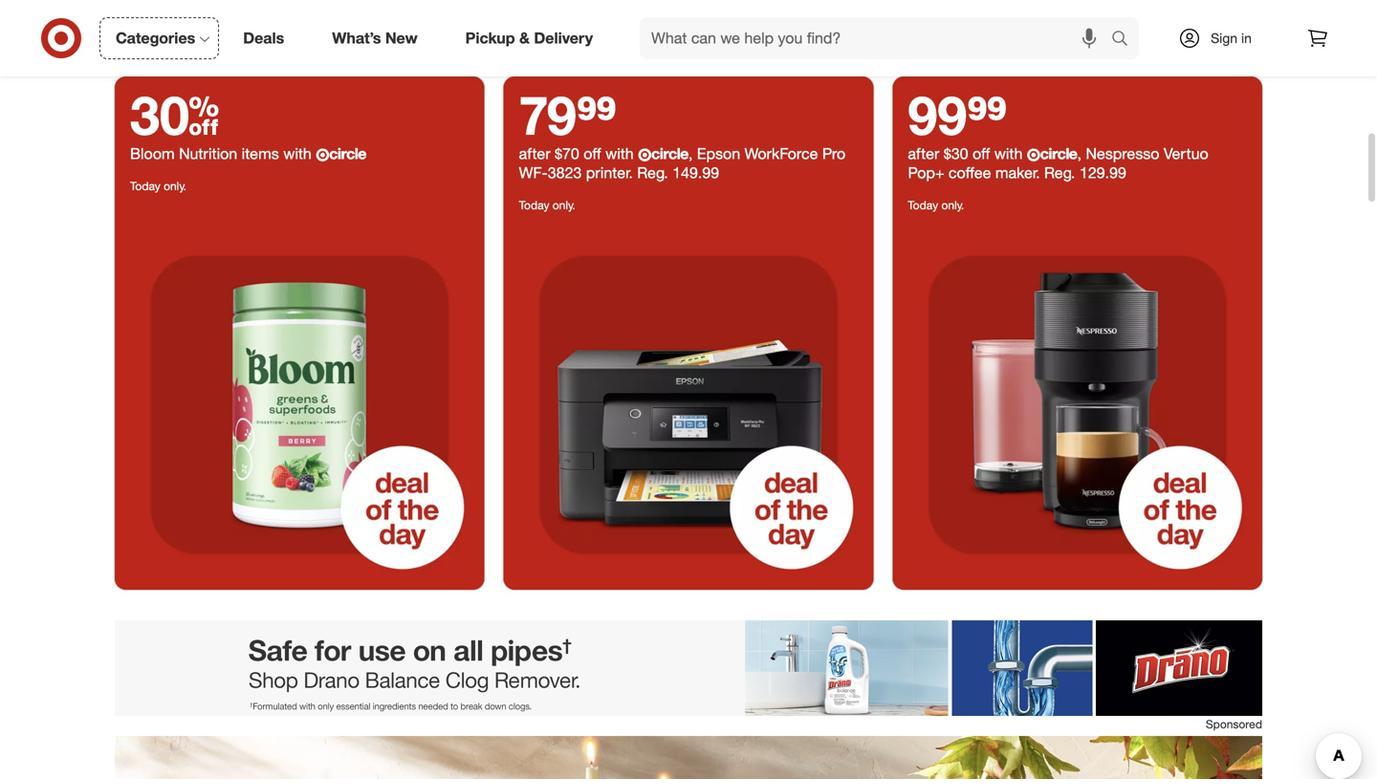 Task type: locate. For each thing, give the bounding box(es) containing it.
pop+ coffee
[[908, 164, 992, 182]]

sign in link
[[1162, 17, 1282, 59]]

2 after from the left
[[908, 145, 940, 163]]

149.99
[[673, 164, 719, 182]]

with for 99
[[995, 145, 1023, 163]]

after $70 off with
[[519, 145, 638, 163]]

2 reg. from the left
[[1045, 164, 1076, 182]]

after
[[519, 145, 551, 163], [908, 145, 940, 163]]

, nespresso vertuo pop+ coffee maker. reg. 129.99
[[908, 145, 1209, 182]]

with
[[283, 145, 312, 163], [606, 145, 634, 163], [995, 145, 1023, 163]]

circle up 149.99
[[652, 145, 689, 163]]

circle left nespresso
[[1041, 145, 1078, 163]]

with for 79
[[606, 145, 634, 163]]

0 horizontal spatial after
[[519, 145, 551, 163]]

with right items
[[283, 145, 312, 163]]

1 after from the left
[[519, 145, 551, 163]]

1 off from the left
[[584, 145, 601, 163]]

today down the pop+ coffee
[[908, 198, 939, 212]]

1 circle from the left
[[329, 145, 366, 163]]

1 99 from the left
[[577, 82, 617, 147]]

1 horizontal spatial today only.
[[519, 198, 576, 212]]

only. for 99
[[942, 198, 965, 212]]

,
[[689, 145, 693, 163], [1078, 145, 1082, 163]]

reg. left 149.99
[[637, 164, 668, 182]]

1 horizontal spatial today
[[519, 198, 550, 212]]

2 horizontal spatial today
[[908, 198, 939, 212]]

only. down bloom at the top of the page
[[164, 179, 186, 193]]

vertuo
[[1164, 145, 1209, 163]]

nespresso
[[1086, 145, 1160, 163]]

today only.
[[130, 179, 186, 193], [519, 198, 576, 212], [908, 198, 965, 212]]

1 reg. from the left
[[637, 164, 668, 182]]

pro
[[823, 145, 846, 163]]

2 with from the left
[[606, 145, 634, 163]]

2 off from the left
[[973, 145, 990, 163]]

3 99 from the left
[[967, 82, 1008, 147]]

after $30 off with
[[908, 145, 1027, 163]]

1 horizontal spatial reg.
[[1045, 164, 1076, 182]]

, for 99 99
[[1078, 145, 1082, 163]]

after up wf- in the left top of the page
[[519, 145, 551, 163]]

1 horizontal spatial with
[[606, 145, 634, 163]]

3 with from the left
[[995, 145, 1023, 163]]

0 horizontal spatial ,
[[689, 145, 693, 163]]

0 horizontal spatial with
[[283, 145, 312, 163]]

2 horizontal spatial circle
[[1041, 145, 1078, 163]]

0 horizontal spatial today
[[130, 179, 161, 193]]

1 horizontal spatial circle
[[652, 145, 689, 163]]

target deal of the day image for after $70 off with
[[504, 220, 874, 590]]

2 circle from the left
[[652, 145, 689, 163]]

2 , from the left
[[1078, 145, 1082, 163]]

99 up the maker.
[[967, 82, 1008, 147]]

reg. right the maker.
[[1045, 164, 1076, 182]]

off right $30
[[973, 145, 990, 163]]

reg.
[[637, 164, 668, 182], [1045, 164, 1076, 182]]

today
[[130, 179, 161, 193], [519, 198, 550, 212], [908, 198, 939, 212]]

99 up the pop+ coffee
[[908, 82, 967, 147]]

only.
[[164, 179, 186, 193], [553, 198, 576, 212], [942, 198, 965, 212]]

target deal of the day image
[[115, 0, 1263, 58], [893, 220, 1263, 590], [115, 220, 485, 590], [504, 220, 874, 590]]

2 horizontal spatial today only.
[[908, 198, 965, 212]]

today only. down bloom at the top of the page
[[130, 179, 186, 193]]

3 circle from the left
[[1041, 145, 1078, 163]]

only. for 79
[[553, 198, 576, 212]]

0 horizontal spatial circle
[[329, 145, 366, 163]]

1 , from the left
[[689, 145, 693, 163]]

deals link
[[227, 17, 308, 59]]

0 horizontal spatial off
[[584, 145, 601, 163]]

, inside , epson workforce pro wf-3823 printer. reg. 149.99
[[689, 145, 693, 163]]

today for 99
[[908, 198, 939, 212]]

sign in
[[1211, 30, 1252, 46]]

2 horizontal spatial only.
[[942, 198, 965, 212]]

categories link
[[100, 17, 219, 59]]

with up the maker.
[[995, 145, 1023, 163]]

circle right items
[[329, 145, 366, 163]]

99 up printer.
[[577, 82, 617, 147]]

today down bloom at the top of the page
[[130, 179, 161, 193]]

1 horizontal spatial only.
[[553, 198, 576, 212]]

only. down the pop+ coffee
[[942, 198, 965, 212]]

only. down 3823
[[553, 198, 576, 212]]

off
[[584, 145, 601, 163], [973, 145, 990, 163]]

sponsored
[[1206, 717, 1263, 732]]

, inside , nespresso vertuo pop+ coffee maker. reg. 129.99
[[1078, 145, 1082, 163]]

, for 79 99
[[689, 145, 693, 163]]

, up 149.99
[[689, 145, 693, 163]]

99
[[577, 82, 617, 147], [908, 82, 967, 147], [967, 82, 1008, 147]]

2 99 from the left
[[908, 82, 967, 147]]

today only. for 79 99
[[519, 198, 576, 212]]

circle
[[329, 145, 366, 163], [652, 145, 689, 163], [1041, 145, 1078, 163]]

maker.
[[996, 164, 1041, 182]]

after up the pop+ coffee
[[908, 145, 940, 163]]

off right $70
[[584, 145, 601, 163]]

0 horizontal spatial today only.
[[130, 179, 186, 193]]

0 horizontal spatial reg.
[[637, 164, 668, 182]]

1 horizontal spatial after
[[908, 145, 940, 163]]

printer.
[[586, 164, 633, 182]]

in
[[1242, 30, 1252, 46]]

today down wf- in the left top of the page
[[519, 198, 550, 212]]

with up printer.
[[606, 145, 634, 163]]

, epson workforce pro wf-3823 printer. reg. 149.99
[[519, 145, 846, 182]]

1 horizontal spatial ,
[[1078, 145, 1082, 163]]

after for 99
[[908, 145, 940, 163]]

new
[[385, 29, 418, 47]]

2 horizontal spatial with
[[995, 145, 1023, 163]]

today only. down wf- in the left top of the page
[[519, 198, 576, 212]]

, up 129.99 on the right top of page
[[1078, 145, 1082, 163]]

today only. down the pop+ coffee
[[908, 198, 965, 212]]

1 horizontal spatial off
[[973, 145, 990, 163]]



Task type: describe. For each thing, give the bounding box(es) containing it.
99 for 99
[[967, 82, 1008, 147]]

what's new
[[332, 29, 418, 47]]

reg. inside , nespresso vertuo pop+ coffee maker. reg. 129.99
[[1045, 164, 1076, 182]]

off for 79
[[584, 145, 601, 163]]

bloom
[[130, 145, 175, 163]]

1 with from the left
[[283, 145, 312, 163]]

dish up for less image
[[115, 737, 1263, 780]]

after for 79
[[519, 145, 551, 163]]

wf-
[[519, 164, 548, 182]]

129.99
[[1080, 164, 1127, 182]]

99 99
[[908, 82, 1008, 147]]

workforce
[[745, 145, 818, 163]]

$30
[[944, 145, 969, 163]]

search button
[[1103, 17, 1149, 63]]

search
[[1103, 31, 1149, 49]]

target deal of the day image for bloom nutrition items with
[[115, 220, 485, 590]]

today for 79
[[519, 198, 550, 212]]

today only. for 99 99
[[908, 198, 965, 212]]

0 horizontal spatial only.
[[164, 179, 186, 193]]

deals
[[243, 29, 284, 47]]

items
[[242, 145, 279, 163]]

sign
[[1211, 30, 1238, 46]]

what's new link
[[316, 17, 442, 59]]

30
[[130, 82, 219, 147]]

off for 99
[[973, 145, 990, 163]]

What can we help you find? suggestions appear below search field
[[640, 17, 1117, 59]]

79 99
[[519, 82, 617, 147]]

target deal of the day image for after $30 off with
[[893, 220, 1263, 590]]

epson
[[697, 145, 741, 163]]

pickup
[[466, 29, 515, 47]]

79
[[519, 82, 577, 147]]

$70
[[555, 145, 580, 163]]

3823
[[548, 164, 582, 182]]

circle for 99
[[1041, 145, 1078, 163]]

bloom nutrition items with
[[130, 145, 316, 163]]

pickup & delivery
[[466, 29, 593, 47]]

pickup & delivery link
[[449, 17, 617, 59]]

reg. inside , epson workforce pro wf-3823 printer. reg. 149.99
[[637, 164, 668, 182]]

what's
[[332, 29, 381, 47]]

99 for 79
[[577, 82, 617, 147]]

categories
[[116, 29, 195, 47]]

delivery
[[534, 29, 593, 47]]

nutrition
[[179, 145, 237, 163]]

circle for 79
[[652, 145, 689, 163]]

advertisement region
[[115, 621, 1263, 716]]

&
[[520, 29, 530, 47]]



Task type: vqa. For each thing, say whether or not it's contained in the screenshot.
'-' within GIRL+HAIR THE ULTIMATE PROTECTIVE STYLE TRAVEL KIT - 30.3 FL OZ
no



